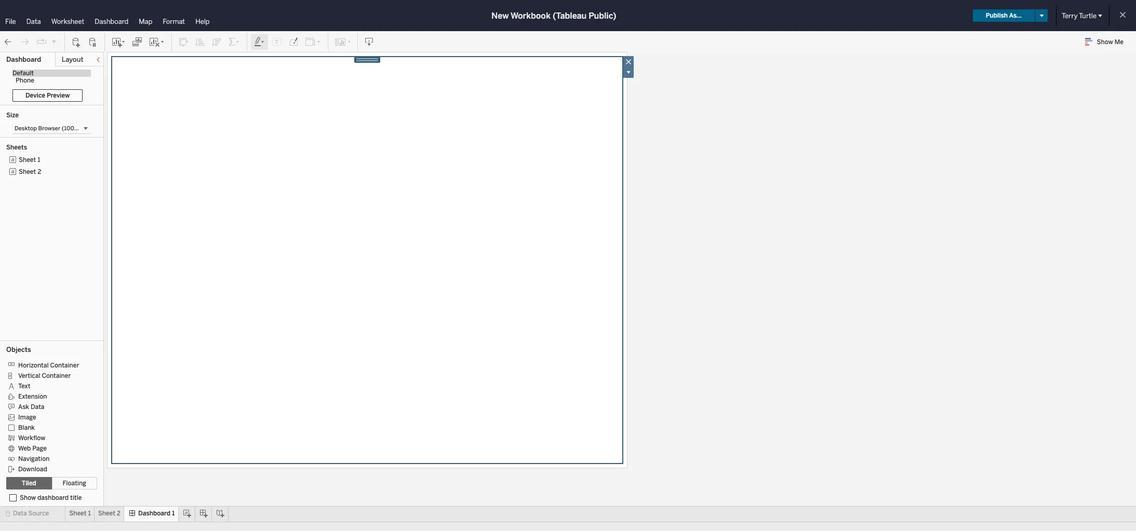 Task type: describe. For each thing, give the bounding box(es) containing it.
show labels image
[[272, 37, 282, 47]]

show dashboard title
[[20, 495, 82, 502]]

format workbook image
[[288, 37, 299, 47]]

desktop browser (1000 x 800)
[[15, 125, 97, 132]]

show for show dashboard title
[[20, 495, 36, 502]]

sheets
[[6, 144, 27, 151]]

sheet 2 inside list box
[[19, 168, 41, 176]]

totals image
[[228, 37, 241, 47]]

new
[[492, 11, 509, 21]]

source
[[28, 510, 49, 518]]

default phone
[[12, 70, 34, 84]]

0 vertical spatial dashboard
[[95, 18, 129, 25]]

vertical container option
[[6, 371, 90, 381]]

blank
[[18, 425, 35, 432]]

new workbook (tableau public)
[[492, 11, 617, 21]]

show me button
[[1081, 34, 1134, 50]]

data for data source
[[13, 510, 27, 518]]

1 horizontal spatial sheet 1
[[69, 510, 91, 518]]

clear sheet image
[[149, 37, 165, 47]]

1 inside list box
[[37, 156, 40, 164]]

preview
[[47, 92, 70, 99]]

collapse image
[[95, 57, 101, 63]]

duplicate image
[[132, 37, 142, 47]]

horizontal container
[[18, 362, 79, 369]]

workflow option
[[6, 433, 90, 443]]

turtle
[[1080, 12, 1097, 19]]

x
[[79, 125, 82, 132]]

device preview button
[[12, 89, 83, 102]]

image
[[18, 414, 36, 421]]

worksheet
[[51, 18, 84, 25]]

container for horizontal container
[[50, 362, 79, 369]]

show/hide cards image
[[335, 37, 351, 47]]

navigation
[[18, 456, 50, 463]]

extension
[[18, 393, 47, 401]]

extension option
[[6, 391, 90, 402]]

new data source image
[[71, 37, 82, 47]]

title
[[70, 495, 82, 502]]

2 horizontal spatial 1
[[172, 510, 175, 518]]

floating
[[63, 480, 86, 488]]

image option
[[6, 412, 90, 423]]

device preview
[[25, 92, 70, 99]]

1 vertical spatial 2
[[117, 510, 121, 518]]

desktop
[[15, 125, 37, 132]]

web
[[18, 445, 31, 453]]

fit image
[[305, 37, 322, 47]]

browser
[[38, 125, 60, 132]]

device
[[25, 92, 45, 99]]

new worksheet image
[[111, 37, 126, 47]]

publish
[[986, 12, 1008, 19]]

vertical
[[18, 373, 40, 380]]

sort descending image
[[212, 37, 222, 47]]

as...
[[1010, 12, 1022, 19]]

0 horizontal spatial dashboard
[[6, 56, 41, 63]]

publish as... button
[[973, 9, 1035, 22]]

publish as...
[[986, 12, 1022, 19]]



Task type: vqa. For each thing, say whether or not it's contained in the screenshot.
Data related to Data
yes



Task type: locate. For each thing, give the bounding box(es) containing it.
layout
[[62, 56, 83, 63]]

data for data
[[26, 18, 41, 25]]

highlight image
[[254, 37, 266, 47]]

list box containing sheet 1
[[6, 154, 97, 338]]

sheet 2 left dashboard 1
[[98, 510, 121, 518]]

0 vertical spatial sheet 2
[[19, 168, 41, 176]]

me
[[1115, 38, 1124, 46]]

replay animation image
[[51, 38, 57, 44]]

show for show me
[[1098, 38, 1114, 46]]

data inside option
[[31, 404, 44, 411]]

page
[[32, 445, 47, 453]]

horizontal container option
[[6, 360, 90, 371]]

show me
[[1098, 38, 1124, 46]]

0 horizontal spatial sheet 2
[[19, 168, 41, 176]]

data
[[26, 18, 41, 25], [31, 404, 44, 411], [13, 510, 27, 518]]

ask data
[[18, 404, 44, 411]]

1 vertical spatial show
[[20, 495, 36, 502]]

0 vertical spatial data
[[26, 18, 41, 25]]

web page option
[[6, 443, 90, 454]]

1 horizontal spatial show
[[1098, 38, 1114, 46]]

terry
[[1062, 12, 1078, 19]]

data down extension
[[31, 404, 44, 411]]

download option
[[6, 464, 90, 475]]

data left source on the bottom left of page
[[13, 510, 27, 518]]

2 left dashboard 1
[[117, 510, 121, 518]]

sheet 2
[[19, 168, 41, 176], [98, 510, 121, 518]]

0 horizontal spatial 1
[[37, 156, 40, 164]]

(tableau
[[553, 11, 587, 21]]

0 vertical spatial sheet 1
[[19, 156, 40, 164]]

file
[[5, 18, 16, 25]]

help
[[195, 18, 210, 25]]

0 vertical spatial 2
[[37, 168, 41, 176]]

terry turtle
[[1062, 12, 1097, 19]]

0 horizontal spatial sheet 1
[[19, 156, 40, 164]]

download
[[18, 466, 47, 473]]

application
[[104, 52, 1136, 506]]

2 horizontal spatial dashboard
[[138, 510, 171, 518]]

800)
[[84, 125, 97, 132]]

workflow
[[18, 435, 45, 442]]

workbook
[[511, 11, 551, 21]]

public)
[[589, 11, 617, 21]]

download image
[[364, 37, 375, 47]]

more options image
[[623, 67, 634, 78]]

text
[[18, 383, 30, 390]]

replay animation image
[[36, 37, 47, 47]]

text option
[[6, 381, 90, 391]]

sheet 1 down sheets
[[19, 156, 40, 164]]

data source
[[13, 510, 49, 518]]

sheet
[[19, 156, 36, 164], [19, 168, 36, 176], [69, 510, 87, 518], [98, 510, 115, 518]]

default
[[12, 70, 34, 77]]

2 inside list box
[[37, 168, 41, 176]]

1 vertical spatial data
[[31, 404, 44, 411]]

sheet 2 down sheets
[[19, 168, 41, 176]]

1 horizontal spatial 2
[[117, 510, 121, 518]]

2 vertical spatial data
[[13, 510, 27, 518]]

1
[[37, 156, 40, 164], [88, 510, 91, 518], [172, 510, 175, 518]]

sort ascending image
[[195, 37, 205, 47]]

tiled
[[22, 480, 36, 488]]

format
[[163, 18, 185, 25]]

2 down "browser"
[[37, 168, 41, 176]]

web page
[[18, 445, 47, 453]]

show inside button
[[1098, 38, 1114, 46]]

dashboard
[[95, 18, 129, 25], [6, 56, 41, 63], [138, 510, 171, 518]]

pause auto updates image
[[88, 37, 98, 47]]

1 vertical spatial dashboard
[[6, 56, 41, 63]]

2 vertical spatial dashboard
[[138, 510, 171, 518]]

ask
[[18, 404, 29, 411]]

container down horizontal container
[[42, 373, 71, 380]]

0 horizontal spatial 2
[[37, 168, 41, 176]]

show down tiled
[[20, 495, 36, 502]]

objects list box
[[6, 357, 97, 475]]

container
[[50, 362, 79, 369], [42, 373, 71, 380]]

sheet 1 inside list box
[[19, 156, 40, 164]]

remove from dashboard image
[[623, 56, 634, 67]]

horizontal
[[18, 362, 49, 369]]

ask data option
[[6, 402, 90, 412]]

dashboard 1
[[138, 510, 175, 518]]

objects
[[6, 346, 31, 354]]

(1000
[[62, 125, 78, 132]]

redo image
[[20, 37, 30, 47]]

container up vertical container option
[[50, 362, 79, 369]]

1 horizontal spatial dashboard
[[95, 18, 129, 25]]

list box
[[6, 154, 97, 338]]

sheet 1 down title
[[69, 510, 91, 518]]

map
[[139, 18, 153, 25]]

1 vertical spatial sheet 1
[[69, 510, 91, 518]]

1 vertical spatial sheet 2
[[98, 510, 121, 518]]

0 vertical spatial container
[[50, 362, 79, 369]]

2
[[37, 168, 41, 176], [117, 510, 121, 518]]

togglestate option group
[[6, 478, 97, 490]]

blank option
[[6, 423, 90, 433]]

1 horizontal spatial sheet 2
[[98, 510, 121, 518]]

sheet 1
[[19, 156, 40, 164], [69, 510, 91, 518]]

show
[[1098, 38, 1114, 46], [20, 495, 36, 502]]

undo image
[[3, 37, 14, 47]]

phone
[[16, 77, 34, 84]]

navigation option
[[6, 454, 90, 464]]

1 horizontal spatial 1
[[88, 510, 91, 518]]

0 horizontal spatial show
[[20, 495, 36, 502]]

data up replay animation image
[[26, 18, 41, 25]]

show left me
[[1098, 38, 1114, 46]]

0 vertical spatial show
[[1098, 38, 1114, 46]]

container for vertical container
[[42, 373, 71, 380]]

swap rows and columns image
[[178, 37, 189, 47]]

1 vertical spatial container
[[42, 373, 71, 380]]

size
[[6, 112, 19, 119]]

vertical container
[[18, 373, 71, 380]]

dashboard
[[37, 495, 69, 502]]



